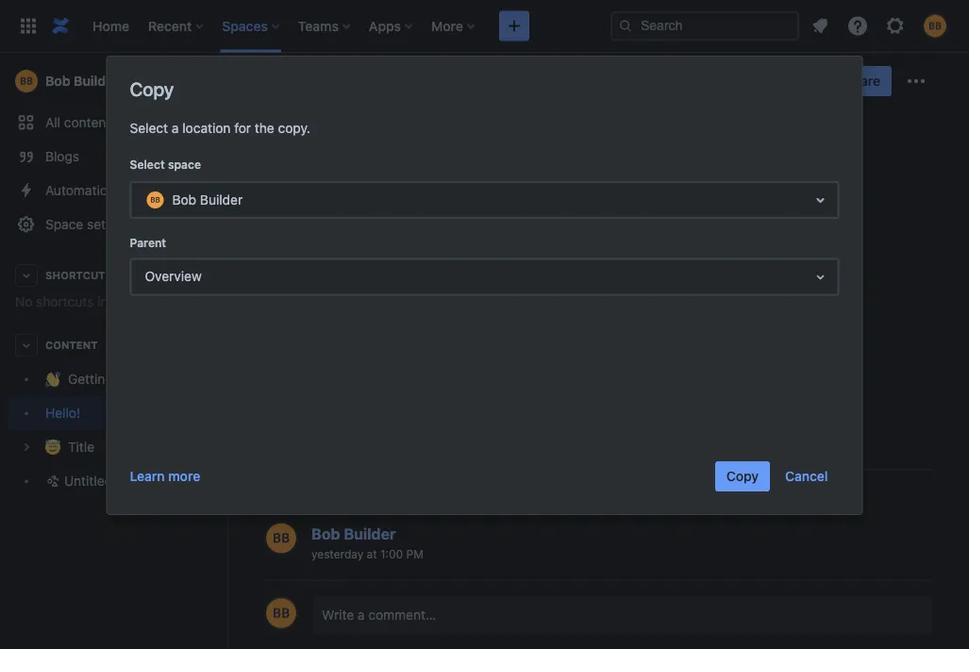 Task type: describe. For each thing, give the bounding box(es) containing it.
banner containing home
[[0, 0, 969, 53]]

learn
[[130, 468, 165, 484]]

0 vertical spatial hello!
[[264, 116, 329, 147]]

yesterday at 1:00 pm
[[311, 548, 423, 561]]

global element
[[11, 0, 610, 52]]

blogs link
[[8, 140, 219, 174]]

1 vertical spatial space
[[137, 294, 174, 309]]

bob inside copy 'dialog'
[[172, 192, 196, 208]]

space settings link
[[8, 208, 219, 242]]

shortcuts
[[36, 294, 94, 309]]

bob builder link
[[8, 62, 219, 100]]

copy for copy button
[[726, 468, 759, 484]]

apps
[[369, 18, 401, 33]]

more
[[168, 468, 200, 484]]

all content
[[45, 115, 111, 130]]

search image
[[618, 18, 633, 33]]

comment…
[[368, 607, 436, 623]]

started
[[117, 371, 160, 387]]

copy button
[[715, 461, 770, 492]]

settings icon image
[[884, 15, 907, 37]]

hello! inside space element
[[45, 405, 80, 421]]

blogs
[[45, 149, 79, 164]]

for
[[234, 120, 251, 136]]

all content link
[[8, 106, 219, 140]]

Search field
[[610, 11, 799, 41]]

reply link
[[311, 605, 341, 621]]

Select space text field
[[144, 191, 147, 209]]

untitled whiteboard 2 link
[[8, 464, 219, 498]]

location
[[182, 120, 231, 136]]

overview
[[145, 268, 202, 284]]

parent
[[130, 236, 166, 250]]

apps button
[[363, 11, 420, 41]]

pm
[[406, 548, 423, 561]]

getting started in confluence
[[68, 371, 247, 387]]

automation
[[45, 183, 115, 198]]

confluence
[[178, 371, 247, 387]]

content button
[[8, 328, 219, 362]]

untitled
[[64, 473, 112, 489]]

yes!
[[311, 576, 337, 592]]

home link
[[87, 11, 135, 41]]

content
[[45, 339, 98, 351]]

owned by
[[308, 175, 364, 188]]

select for copy
[[130, 120, 168, 136]]

no
[[15, 294, 32, 309]]

hello! link
[[8, 396, 219, 430]]

no shortcuts in this space
[[15, 294, 174, 309]]

the
[[255, 120, 274, 136]]

bob inside space element
[[45, 73, 70, 89]]

getting started in confluence link
[[8, 362, 247, 396]]

select for select a location for the copy.
[[130, 158, 165, 171]]

title
[[68, 439, 94, 455]]

comment by bob builder comment
[[264, 521, 931, 631]]

open image
[[809, 189, 832, 211]]

write a comment… button
[[312, 596, 931, 634]]

at
[[367, 548, 377, 561]]

in for started
[[164, 371, 174, 387]]

in for shortcuts
[[97, 294, 108, 309]]



Task type: vqa. For each thing, say whether or not it's contained in the screenshot.
Link icon
no



Task type: locate. For each thing, give the bounding box(es) containing it.
select a location for the copy.
[[130, 120, 310, 136]]

0 vertical spatial space
[[168, 158, 201, 171]]

select
[[130, 120, 168, 136], [130, 158, 165, 171]]

copy
[[130, 77, 174, 100], [726, 468, 759, 484]]

all
[[45, 115, 60, 130]]

hello! right the for
[[264, 116, 329, 147]]

0 vertical spatial bob builder
[[45, 73, 119, 89]]

a for select
[[172, 120, 179, 136]]

bob
[[45, 73, 70, 89], [172, 192, 196, 208]]

banner
[[0, 0, 969, 53]]

1 horizontal spatial bob
[[172, 192, 196, 208]]

bob builder down create a blog image
[[172, 192, 243, 208]]

bob up all
[[45, 73, 70, 89]]

builder inside space element
[[74, 73, 119, 89]]

shortcuts
[[45, 269, 112, 282]]

1 horizontal spatial in
[[164, 371, 174, 387]]

copy left the cancel
[[726, 468, 759, 484]]

write a comment…
[[322, 607, 436, 623]]

1 vertical spatial bob builder
[[172, 192, 243, 208]]

0 horizontal spatial copy
[[130, 77, 174, 100]]

in right 'started'
[[164, 371, 174, 387]]

1 vertical spatial copy
[[726, 468, 759, 484]]

write
[[322, 607, 354, 623]]

shortcuts button
[[8, 259, 219, 293]]

1 vertical spatial builder
[[200, 192, 243, 208]]

spaces
[[222, 18, 268, 33]]

bob right select space text box
[[172, 192, 196, 208]]

0 vertical spatial builder
[[74, 73, 119, 89]]

in inside getting started in confluence link
[[164, 371, 174, 387]]

select space
[[130, 158, 201, 171]]

by
[[348, 175, 361, 188]]

cancel
[[785, 468, 828, 484]]

a inside copy 'dialog'
[[172, 120, 179, 136]]

1 vertical spatial a
[[358, 607, 365, 623]]

automation link
[[8, 174, 219, 208]]

reply
[[311, 606, 341, 619]]

this
[[112, 294, 134, 309]]

0 vertical spatial in
[[97, 294, 108, 309]]

copy.
[[278, 120, 310, 136]]

bob builder up all content
[[45, 73, 119, 89]]

builder up content in the top of the page
[[74, 73, 119, 89]]

copy for copy 'dialog'
[[130, 77, 174, 100]]

space
[[168, 158, 201, 171], [137, 294, 174, 309]]

tree inside space element
[[8, 362, 247, 498]]

home
[[92, 18, 129, 33]]

select up select space text box
[[130, 158, 165, 171]]

1 vertical spatial in
[[164, 371, 174, 387]]

space element
[[0, 53, 247, 649]]

1 vertical spatial select
[[130, 158, 165, 171]]

0 horizontal spatial bob
[[45, 73, 70, 89]]

1 vertical spatial bob
[[172, 192, 196, 208]]

1 horizontal spatial copy
[[726, 468, 759, 484]]

2
[[188, 473, 196, 489]]

confluence image
[[49, 15, 72, 37], [49, 15, 72, 37]]

0 vertical spatial bob
[[45, 73, 70, 89]]

bob builder inside space element
[[45, 73, 119, 89]]

a right write
[[358, 607, 365, 623]]

learn more
[[130, 468, 200, 484]]

1 horizontal spatial builder
[[200, 192, 243, 208]]

space inside copy 'dialog'
[[168, 158, 201, 171]]

create a blog image
[[192, 144, 215, 167]]

content
[[64, 115, 111, 130]]

space settings
[[45, 217, 136, 232]]

settings
[[87, 217, 136, 232]]

copy dialog
[[107, 57, 862, 514]]

whiteboard
[[116, 473, 184, 489]]

builder inside copy 'dialog'
[[200, 192, 243, 208]]

2 select from the top
[[130, 158, 165, 171]]

learn more link
[[130, 467, 200, 486]]

0 horizontal spatial a
[[172, 120, 179, 136]]

0 horizontal spatial bob builder
[[45, 73, 119, 89]]

1 vertical spatial hello!
[[45, 405, 80, 421]]

0 horizontal spatial hello!
[[45, 405, 80, 421]]

builder down create a blog image
[[200, 192, 243, 208]]

getting
[[68, 371, 113, 387]]

title link
[[8, 430, 219, 464]]

a
[[172, 120, 179, 136], [358, 607, 365, 623]]

in
[[97, 294, 108, 309], [164, 371, 174, 387]]

yesterday
[[311, 548, 363, 561]]

0 vertical spatial select
[[130, 120, 168, 136]]

select up "select space"
[[130, 120, 168, 136]]

copy up all content link
[[130, 77, 174, 100]]

1 horizontal spatial bob builder
[[172, 192, 243, 208]]

0 horizontal spatial builder
[[74, 73, 119, 89]]

bob builder inside copy 'dialog'
[[172, 192, 243, 208]]

1:00
[[380, 548, 403, 561]]

space
[[45, 217, 83, 232]]

delete
[[391, 606, 426, 619]]

space down location
[[168, 158, 201, 171]]

a for write
[[358, 607, 365, 623]]

delete link
[[391, 605, 426, 621]]

0 vertical spatial a
[[172, 120, 179, 136]]

hello!
[[264, 116, 329, 147], [45, 405, 80, 421]]

builder
[[74, 73, 119, 89], [200, 192, 243, 208]]

a inside write a comment… button
[[358, 607, 365, 623]]

copy inside button
[[726, 468, 759, 484]]

1 horizontal spatial a
[[358, 607, 365, 623]]

open image
[[809, 266, 832, 288]]

1 select from the top
[[130, 120, 168, 136]]

tree containing getting started in confluence
[[8, 362, 247, 498]]

in left this
[[97, 294, 108, 309]]

cancel button
[[774, 461, 839, 492]]

untitled whiteboard 2
[[64, 473, 196, 489]]

1 horizontal spatial hello!
[[264, 116, 329, 147]]

space down parent text field
[[137, 294, 174, 309]]

0 vertical spatial copy
[[130, 77, 174, 100]]

bob builder
[[45, 73, 119, 89], [172, 192, 243, 208]]

hello! up title
[[45, 405, 80, 421]]

tree
[[8, 362, 247, 498]]

owned
[[308, 175, 345, 188]]

Parent text field
[[142, 267, 146, 286]]

a left location
[[172, 120, 179, 136]]

spaces button
[[216, 11, 287, 41]]

0 horizontal spatial in
[[97, 294, 108, 309]]



